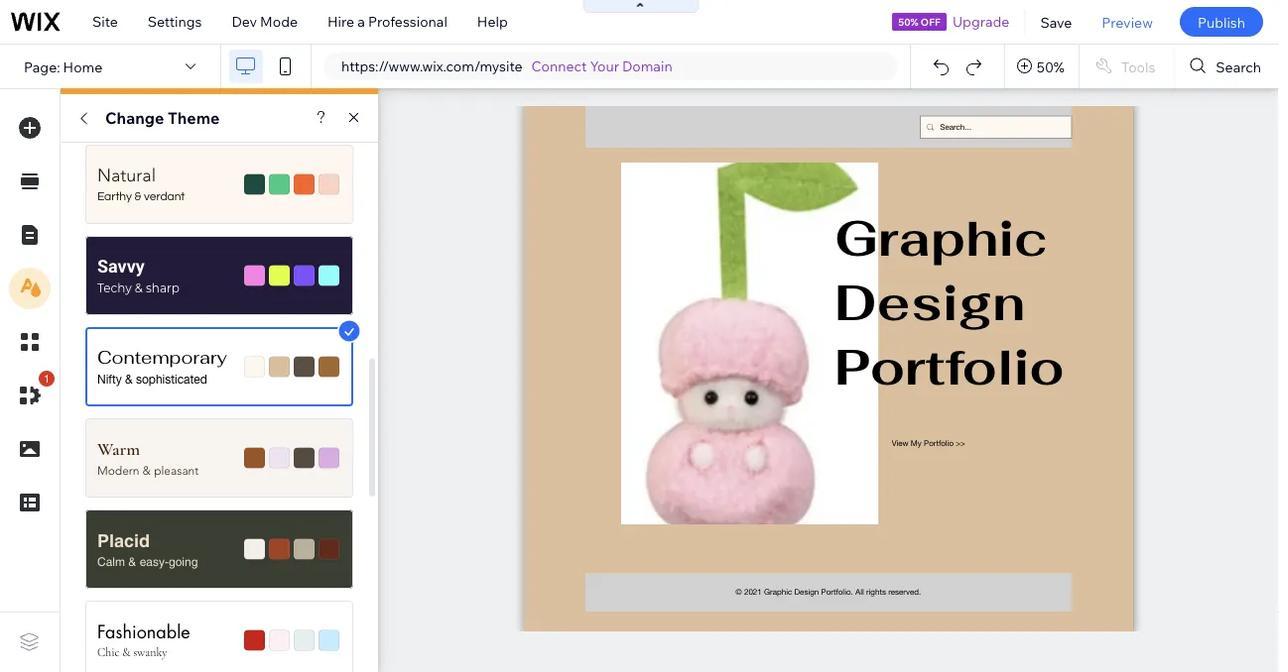 Task type: describe. For each thing, give the bounding box(es) containing it.
upgrade
[[953, 13, 1010, 30]]

change
[[105, 108, 164, 128]]

placid calm & easy-going
[[97, 530, 198, 568]]

natural earthy & verdant
[[97, 165, 185, 203]]

hire a professional
[[328, 13, 447, 30]]

50% for 50% off
[[898, 15, 919, 28]]

1 button
[[9, 371, 55, 417]]

hire
[[328, 13, 354, 30]]

off
[[921, 15, 941, 28]]

50% button
[[1005, 45, 1079, 88]]

& for savvy
[[135, 281, 143, 295]]

connect
[[531, 58, 587, 75]]

fashionable chic & swanky
[[97, 620, 190, 660]]

warm
[[97, 439, 140, 460]]

going
[[169, 555, 198, 568]]

sophisticated
[[136, 372, 207, 386]]

search button
[[1174, 45, 1279, 88]]

dev mode
[[232, 13, 298, 30]]

your
[[590, 58, 619, 75]]

earthy
[[97, 190, 132, 203]]

& for contemporary
[[125, 372, 133, 386]]

site
[[92, 13, 118, 30]]

publish
[[1198, 13, 1246, 31]]

settings
[[148, 13, 202, 30]]

home
[[63, 58, 102, 75]]

sharp
[[146, 281, 180, 295]]

& for warm
[[143, 464, 151, 478]]

mode
[[260, 13, 298, 30]]

1
[[44, 373, 50, 386]]

contemporary nifty & sophisticated
[[97, 346, 227, 386]]

techy
[[97, 281, 132, 295]]

pleasant
[[154, 464, 199, 478]]

savvy
[[97, 256, 145, 277]]

natural
[[97, 165, 156, 186]]

preview button
[[1087, 0, 1168, 44]]

save button
[[1026, 0, 1087, 44]]

change theme
[[105, 108, 220, 128]]

50% off
[[898, 15, 941, 28]]

& for placid
[[128, 555, 136, 568]]

& for fashionable
[[122, 646, 131, 660]]



Task type: vqa. For each thing, say whether or not it's contained in the screenshot.
'Change Theme'
yes



Task type: locate. For each thing, give the bounding box(es) containing it.
& right nifty
[[125, 372, 133, 386]]

50% for 50%
[[1037, 58, 1065, 75]]

contemporary
[[97, 346, 227, 370]]

tools button
[[1080, 45, 1173, 88]]

help
[[477, 13, 508, 30]]

50% inside button
[[1037, 58, 1065, 75]]

& right calm
[[128, 555, 136, 568]]

1 vertical spatial 50%
[[1037, 58, 1065, 75]]

publish button
[[1180, 7, 1263, 37]]

https://www.wix.com/mysite
[[341, 58, 523, 75]]

swanky
[[133, 646, 167, 660]]

save
[[1041, 13, 1072, 31]]

& right earthy
[[134, 190, 141, 203]]

50%
[[898, 15, 919, 28], [1037, 58, 1065, 75]]

& inside placid calm & easy-going
[[128, 555, 136, 568]]

& right modern
[[143, 464, 151, 478]]

search
[[1216, 58, 1261, 75]]

& inside fashionable chic & swanky
[[122, 646, 131, 660]]

& right chic
[[122, 646, 131, 660]]

0 vertical spatial 50%
[[898, 15, 919, 28]]

verdant
[[144, 190, 185, 203]]

professional
[[368, 13, 447, 30]]

0 horizontal spatial 50%
[[898, 15, 919, 28]]

1 horizontal spatial 50%
[[1037, 58, 1065, 75]]

https://www.wix.com/mysite connect your domain
[[341, 58, 673, 75]]

placid
[[97, 530, 150, 551]]

&
[[134, 190, 141, 203], [135, 281, 143, 295], [125, 372, 133, 386], [143, 464, 151, 478], [128, 555, 136, 568], [122, 646, 131, 660]]

fashionable
[[97, 620, 190, 644]]

50% down 'save'
[[1037, 58, 1065, 75]]

& inside warm modern & pleasant
[[143, 464, 151, 478]]

easy-
[[140, 555, 169, 568]]

& for natural
[[134, 190, 141, 203]]

50% left off
[[898, 15, 919, 28]]

chic
[[97, 646, 119, 660]]

modern
[[97, 464, 139, 478]]

preview
[[1102, 13, 1153, 31]]

nifty
[[97, 372, 122, 386]]

calm
[[97, 555, 125, 568]]

savvy techy & sharp
[[97, 256, 180, 295]]

tools
[[1121, 58, 1156, 75]]

dev
[[232, 13, 257, 30]]

theme
[[168, 108, 220, 128]]

& inside contemporary nifty & sophisticated
[[125, 372, 133, 386]]

domain
[[622, 58, 673, 75]]

warm modern & pleasant
[[97, 439, 199, 478]]

& inside savvy techy & sharp
[[135, 281, 143, 295]]

& left sharp
[[135, 281, 143, 295]]

a
[[358, 13, 365, 30]]

& inside natural earthy & verdant
[[134, 190, 141, 203]]



